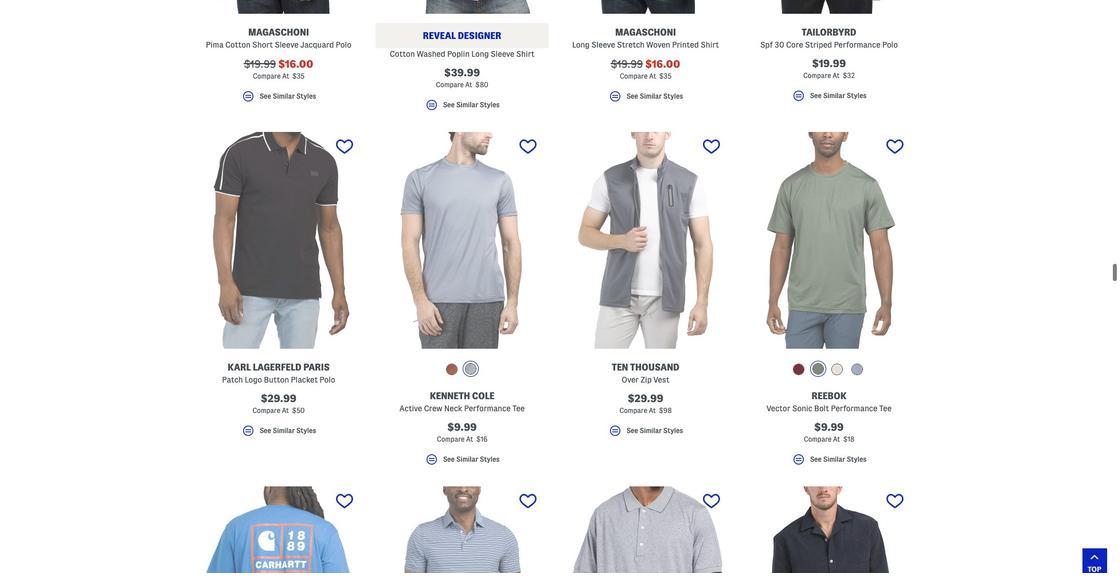 Task type: vqa. For each thing, say whether or not it's contained in the screenshot.
Compare in $9.99 Compare At              $16
yes



Task type: describe. For each thing, give the bounding box(es) containing it.
see similar styles for paris
[[260, 427, 316, 434]]

karl
[[228, 362, 251, 372]]

polo for compare
[[883, 40, 898, 49]]

long inside reveal designer cotton washed poplin long sleeve shirt $39.99 compare at              $80 element
[[472, 49, 489, 58]]

shirt inside magaschoni long sleeve stretch woven printed shirt
[[701, 40, 719, 49]]

spf 30 core striped performance polo image
[[743, 0, 916, 14]]

$35 for magaschoni long sleeve stretch woven printed shirt
[[660, 72, 672, 80]]

ten thousand over zip vest
[[612, 362, 680, 384]]

see similar styles button for paris
[[192, 424, 365, 443]]

magaschoni long sleeve stretch woven printed shirt compare at              $35 element
[[559, 0, 732, 108]]

see similar styles button down "$9.99 compare at              $18"
[[743, 452, 916, 471]]

$39.99
[[444, 67, 480, 78]]

styles for cotton
[[296, 93, 316, 100]]

see similar styles inside kenneth cole active crew neck performance tee $9.99 compare at              $16 element
[[443, 456, 500, 463]]

$9.99 for kenneth
[[448, 421, 477, 432]]

vector
[[767, 404, 791, 413]]

silver cloud image
[[832, 364, 843, 375]]

stonewash image
[[851, 364, 863, 375]]

pima cotton short sleeve jacquard polo image
[[192, 0, 365, 14]]

magaschoni pima cotton short sleeve jacquard polo
[[206, 27, 352, 49]]

sonic
[[793, 404, 813, 413]]

tee inside "reebok vector sonic bolt performance tee"
[[880, 404, 892, 413]]

reebok
[[812, 391, 847, 401]]

$19.99 for magaschoni pima cotton short sleeve jacquard polo
[[244, 58, 276, 69]]

placket
[[291, 375, 318, 384]]

reebok vector sonic bolt performance tee
[[767, 391, 892, 413]]

$32
[[843, 72, 855, 79]]

$16.00 for magaschoni long sleeve stretch woven printed shirt
[[646, 58, 681, 69]]

styles inside kenneth cole active crew neck performance tee $9.99 compare at              $16 element
[[480, 456, 500, 463]]

green heather image
[[812, 363, 824, 374]]

vest
[[654, 375, 670, 384]]

similar for cotton
[[273, 93, 295, 100]]

tailorbyrd spf 30 core striped performance polo $19.99 compare at              $32 element
[[743, 0, 916, 108]]

compare for $19.99 compare at              $32
[[804, 72, 831, 79]]

designer
[[458, 31, 502, 41]]

short
[[252, 40, 273, 49]]

sleeve for cotton
[[491, 49, 515, 58]]

see similar styles button for cotton
[[192, 89, 365, 108]]

pima
[[206, 40, 224, 49]]

reveal designer
[[423, 31, 502, 41]]

reveal
[[423, 31, 456, 41]]

zip
[[641, 375, 652, 384]]

over
[[622, 375, 639, 384]]

list box for reebok
[[790, 361, 868, 380]]

printed
[[672, 40, 699, 49]]

$29.99 compare at              $98
[[620, 393, 672, 414]]

kenneth
[[430, 391, 470, 401]]

spf
[[761, 40, 773, 49]]

$19.99 $16.00 compare at              $35 for magaschoni long sleeve stretch woven printed shirt
[[611, 58, 681, 80]]

lagerfeld
[[253, 362, 302, 372]]

$80
[[476, 81, 489, 88]]

$19.99 $16.00 compare at              $35 for magaschoni pima cotton short sleeve jacquard polo
[[244, 58, 314, 80]]

compare for $29.99 compare at              $50
[[253, 407, 280, 414]]

$50
[[292, 407, 305, 414]]

top link
[[1083, 548, 1107, 573]]

compare inside magaschoni long sleeve stretch woven printed shirt compare at              $35 "element"
[[620, 72, 648, 80]]

similar for sleeve
[[640, 93, 662, 100]]

see similar styles button down $9.99 compare at              $16
[[376, 452, 549, 471]]

cabernet image
[[793, 364, 805, 375]]

similar inside reebok vector sonic bolt performance tee $9.99 compare at              $18 element
[[823, 456, 846, 463]]

see similar styles for cotton
[[260, 93, 316, 100]]

thousand
[[630, 362, 680, 372]]

core
[[786, 40, 804, 49]]

performance for $9.99
[[464, 404, 511, 413]]

styles for sleeve
[[664, 93, 683, 100]]

$18
[[844, 435, 855, 443]]

button
[[264, 375, 289, 384]]

$16
[[476, 435, 488, 443]]

polo for $16.00
[[336, 40, 352, 49]]

see for 30
[[810, 92, 822, 99]]

compare inside magaschoni pima cotton short sleeve jacquard polo compare at              $35 element
[[253, 72, 281, 80]]

similar for 30
[[823, 92, 846, 99]]

compare for $9.99 compare at              $18
[[804, 435, 832, 443]]

see inside kenneth cole active crew neck performance tee $9.99 compare at              $16 element
[[443, 456, 455, 463]]

long sleeve stretch woven printed shirt image
[[559, 0, 732, 14]]

active
[[400, 404, 422, 413]]

see for $80
[[443, 101, 455, 109]]

karl lagerfeld paris patch logo button placket polo
[[222, 362, 335, 384]]

poplin
[[447, 49, 470, 58]]

$9.99 for reebok
[[815, 421, 844, 432]]

polo inside karl lagerfeld paris patch logo button placket polo
[[320, 375, 335, 384]]

woven
[[647, 40, 671, 49]]

crew
[[424, 404, 443, 413]]

styles for 30
[[847, 92, 867, 99]]

$19.99 for tailorbyrd spf 30 core striped performance polo
[[812, 58, 846, 69]]

reveal designer cotton washed poplin long sleeve shirt $39.99 compare at              $80 element
[[376, 0, 549, 117]]

compare for $9.99 compare at              $16
[[437, 435, 465, 443]]



Task type: locate. For each thing, give the bounding box(es) containing it.
2 magaschoni from the left
[[615, 27, 676, 37]]

compare inside the $19.99 compare at              $32
[[804, 72, 831, 79]]

styles down $98 at the right of page
[[664, 427, 683, 434]]

1 horizontal spatial list box
[[790, 361, 868, 380]]

see similar styles button down short
[[192, 89, 365, 108]]

compare for $39.99 compare at              $80
[[436, 81, 464, 88]]

0 horizontal spatial cotton
[[225, 40, 251, 49]]

compare inside $9.99 compare at              $16
[[437, 435, 465, 443]]

compare inside $39.99 compare at              $80
[[436, 81, 464, 88]]

striped
[[805, 40, 832, 49]]

styles inside magaschoni pima cotton short sleeve jacquard polo compare at              $35 element
[[296, 93, 316, 100]]

kenneth cole active crew neck performance tee
[[400, 391, 525, 413]]

styles down jacquard
[[296, 93, 316, 100]]

1 horizontal spatial $19.99
[[611, 58, 643, 69]]

performance down the reebok
[[831, 404, 878, 413]]

see down the $19.99 compare at              $32
[[810, 92, 822, 99]]

see similar styles button
[[743, 89, 916, 108], [192, 89, 365, 108], [559, 89, 732, 108], [376, 98, 549, 117], [192, 424, 365, 443], [559, 424, 732, 443], [376, 452, 549, 471], [743, 452, 916, 471]]

similar
[[823, 92, 846, 99], [273, 93, 295, 100], [640, 93, 662, 100], [456, 101, 478, 109], [273, 427, 295, 434], [640, 427, 662, 434], [456, 456, 478, 463], [823, 456, 846, 463]]

styles inside ten thousand over zip vest $29.99 compare at              $98 element
[[664, 427, 683, 434]]

1 $35 from the left
[[292, 72, 305, 80]]

styles down $16
[[480, 456, 500, 463]]

1 horizontal spatial magaschoni
[[615, 27, 676, 37]]

list box inside kenneth cole active crew neck performance tee $9.99 compare at              $16 element
[[443, 361, 482, 380]]

paris
[[304, 362, 330, 372]]

2 horizontal spatial sleeve
[[592, 40, 615, 49]]

similar inside ten thousand over zip vest $29.99 compare at              $98 element
[[640, 427, 662, 434]]

list box up kenneth
[[443, 361, 482, 380]]

see similar styles inside reveal designer cotton washed poplin long sleeve shirt $39.99 compare at              $80 element
[[443, 101, 500, 109]]

see similar styles inside magaschoni long sleeve stretch woven printed shirt compare at              $35 "element"
[[627, 93, 683, 100]]

0 horizontal spatial list box
[[443, 361, 482, 380]]

0 horizontal spatial long
[[472, 49, 489, 58]]

$16.00 down woven at top right
[[646, 58, 681, 69]]

cotton
[[225, 40, 251, 49], [390, 49, 415, 58]]

see inside ten thousand over zip vest $29.99 compare at              $98 element
[[627, 427, 638, 434]]

similar inside reveal designer cotton washed poplin long sleeve shirt $39.99 compare at              $80 element
[[456, 101, 478, 109]]

see similar styles button down the $19.99 compare at              $32
[[743, 89, 916, 108]]

top
[[1088, 565, 1102, 573]]

similar inside the tailorbyrd spf 30 core striped performance polo $19.99 compare at              $32 element
[[823, 92, 846, 99]]

see similar styles button down woven at top right
[[559, 89, 732, 108]]

magaschoni long sleeve stretch woven printed shirt
[[572, 27, 719, 49]]

tailorbyrd spf 30 core striped performance polo
[[761, 27, 898, 49]]

similar down $16
[[456, 456, 478, 463]]

similar down the $32
[[823, 92, 846, 99]]

$19.99
[[812, 58, 846, 69], [244, 58, 276, 69], [611, 58, 643, 69]]

logo
[[245, 375, 262, 384]]

0 horizontal spatial tee
[[513, 404, 525, 413]]

styles inside reveal designer cotton washed poplin long sleeve shirt $39.99 compare at              $80 element
[[480, 101, 500, 109]]

see similar styles for 30
[[810, 92, 867, 99]]

2 horizontal spatial polo
[[883, 40, 898, 49]]

styles down $18
[[847, 456, 867, 463]]

cotton left washed
[[390, 49, 415, 58]]

styles down the $32
[[847, 92, 867, 99]]

sleeve right short
[[275, 40, 299, 49]]

sleeve for magaschoni
[[275, 40, 299, 49]]

karl lagerfeld paris patch logo button placket polo $29.99 compare at              $50 element
[[192, 132, 365, 443]]

long down designer
[[472, 49, 489, 58]]

$19.99 down short
[[244, 58, 276, 69]]

2 $19.99 $16.00 compare at              $35 from the left
[[611, 58, 681, 80]]

styles for over
[[664, 427, 683, 434]]

$16.00 inside magaschoni long sleeve stretch woven printed shirt compare at              $35 "element"
[[646, 58, 681, 69]]

$16.00 down jacquard
[[279, 58, 314, 69]]

$35 for magaschoni pima cotton short sleeve jacquard polo
[[292, 72, 305, 80]]

0 horizontal spatial $19.99
[[244, 58, 276, 69]]

cole
[[472, 391, 495, 401]]

0 horizontal spatial magaschoni
[[248, 27, 309, 37]]

performance inside "reebok vector sonic bolt performance tee"
[[831, 404, 878, 413]]

similar down $98 at the right of page
[[640, 427, 662, 434]]

styles down "printed"
[[664, 93, 683, 100]]

1 horizontal spatial sleeve
[[491, 49, 515, 58]]

see similar styles for sleeve
[[627, 93, 683, 100]]

see inside reveal designer cotton washed poplin long sleeve shirt $39.99 compare at              $80 element
[[443, 101, 455, 109]]

similar inside karl lagerfeld paris patch logo button placket polo $29.99 compare at              $50 element
[[273, 427, 295, 434]]

stretch
[[617, 40, 645, 49]]

magaschoni for magaschoni pima cotton short sleeve jacquard polo
[[248, 27, 309, 37]]

performance inside the kenneth cole active crew neck performance tee
[[464, 404, 511, 413]]

see inside magaschoni pima cotton short sleeve jacquard polo compare at              $35 element
[[260, 93, 271, 100]]

similar down short
[[273, 93, 295, 100]]

cotton washed poplin long sleeve shirt
[[390, 49, 535, 58]]

list box
[[443, 361, 482, 380], [790, 361, 868, 380]]

similar inside magaschoni long sleeve stretch woven printed shirt compare at              $35 "element"
[[640, 93, 662, 100]]

0 horizontal spatial sleeve
[[275, 40, 299, 49]]

sleeve inside magaschoni pima cotton short sleeve jacquard polo
[[275, 40, 299, 49]]

see similar styles inside ten thousand over zip vest $29.99 compare at              $98 element
[[627, 427, 683, 434]]

styles inside reebok vector sonic bolt performance tee $9.99 compare at              $18 element
[[847, 456, 867, 463]]

jacquard
[[300, 40, 334, 49]]

long left stretch
[[572, 40, 590, 49]]

0 horizontal spatial $35
[[292, 72, 305, 80]]

1 horizontal spatial shirt
[[701, 40, 719, 49]]

1 magaschoni from the left
[[248, 27, 309, 37]]

1 horizontal spatial $9.99
[[815, 421, 844, 432]]

styles for $80
[[480, 101, 500, 109]]

see similar styles inside reebok vector sonic bolt performance tee $9.99 compare at              $18 element
[[810, 456, 867, 463]]

styles
[[847, 92, 867, 99], [296, 93, 316, 100], [664, 93, 683, 100], [480, 101, 500, 109], [296, 427, 316, 434], [664, 427, 683, 434], [480, 456, 500, 463], [847, 456, 867, 463]]

similar down the $80
[[456, 101, 478, 109]]

see similar styles inside the tailorbyrd spf 30 core striped performance polo $19.99 compare at              $32 element
[[810, 92, 867, 99]]

see similar styles inside karl lagerfeld paris patch logo button placket polo $29.99 compare at              $50 element
[[260, 427, 316, 434]]

steel blue image
[[465, 363, 477, 374]]

see similar styles button for over
[[559, 424, 732, 443]]

$39.99 compare at              $80
[[436, 67, 489, 88]]

performance inside tailorbyrd spf 30 core striped performance polo
[[834, 40, 881, 49]]

see inside magaschoni long sleeve stretch woven printed shirt compare at              $35 "element"
[[627, 93, 638, 100]]

magaschoni inside magaschoni pima cotton short sleeve jacquard polo
[[248, 27, 309, 37]]

$29.99 down the zip at bottom right
[[628, 393, 664, 404]]

1 $16.00 from the left
[[279, 58, 314, 69]]

performance down tailorbyrd on the top
[[834, 40, 881, 49]]

see similar styles button down $39.99 compare at              $80
[[376, 98, 549, 117]]

see similar styles for over
[[627, 427, 683, 434]]

performance down cole
[[464, 404, 511, 413]]

cotton inside magaschoni pima cotton short sleeve jacquard polo
[[225, 40, 251, 49]]

$29.99 inside $29.99 compare at              $50
[[261, 393, 297, 404]]

$19.99 down stretch
[[611, 58, 643, 69]]

see for paris
[[260, 427, 271, 434]]

$19.99 for magaschoni long sleeve stretch woven printed shirt
[[611, 58, 643, 69]]

$29.99 for paris
[[261, 393, 297, 404]]

2 $9.99 from the left
[[815, 421, 844, 432]]

styles for paris
[[296, 427, 316, 434]]

neck
[[444, 404, 462, 413]]

$29.99 for over
[[628, 393, 664, 404]]

styles inside magaschoni long sleeve stretch woven printed shirt compare at              $35 "element"
[[664, 93, 683, 100]]

compare left $50 on the bottom
[[253, 407, 280, 414]]

$9.99 compare at              $18
[[804, 421, 855, 443]]

magaschoni inside magaschoni long sleeve stretch woven printed shirt
[[615, 27, 676, 37]]

see for cotton
[[260, 93, 271, 100]]

tee
[[513, 404, 525, 413], [880, 404, 892, 413]]

$35 down woven at top right
[[660, 72, 672, 80]]

see inside reebok vector sonic bolt performance tee $9.99 compare at              $18 element
[[810, 456, 822, 463]]

$19.99 $16.00 compare at              $35 inside magaschoni pima cotton short sleeve jacquard polo compare at              $35 element
[[244, 58, 314, 80]]

reebok vector sonic bolt performance tee $9.99 compare at              $18 element
[[743, 132, 916, 471]]

similar for paris
[[273, 427, 295, 434]]

1 $9.99 from the left
[[448, 421, 477, 432]]

$19.99 $16.00 compare at              $35 down short
[[244, 58, 314, 80]]

$9.99 inside "$9.99 compare at              $18"
[[815, 421, 844, 432]]

see
[[810, 92, 822, 99], [260, 93, 271, 100], [627, 93, 638, 100], [443, 101, 455, 109], [260, 427, 271, 434], [627, 427, 638, 434], [443, 456, 455, 463], [810, 456, 822, 463]]

30
[[775, 40, 785, 49]]

polo inside magaschoni pima cotton short sleeve jacquard polo
[[336, 40, 352, 49]]

see similar styles button down $29.99 compare at              $98
[[559, 424, 732, 443]]

see down short
[[260, 93, 271, 100]]

2 horizontal spatial $19.99
[[812, 58, 846, 69]]

$29.99
[[261, 393, 297, 404], [628, 393, 664, 404]]

shirt
[[701, 40, 719, 49], [516, 49, 535, 58]]

1 $19.99 $16.00 compare at              $35 from the left
[[244, 58, 314, 80]]

similar for over
[[640, 427, 662, 434]]

$19.99 $16.00 compare at              $35 inside magaschoni long sleeve stretch woven printed shirt compare at              $35 "element"
[[611, 58, 681, 80]]

$9.99
[[448, 421, 477, 432], [815, 421, 844, 432]]

1 horizontal spatial $16.00
[[646, 58, 681, 69]]

magaschoni up short
[[248, 27, 309, 37]]

1 tee from the left
[[513, 404, 525, 413]]

compare for $29.99 compare at              $98
[[620, 407, 648, 414]]

compare inside $29.99 compare at              $50
[[253, 407, 280, 414]]

$19.99 inside the $19.99 compare at              $32
[[812, 58, 846, 69]]

tee inside the kenneth cole active crew neck performance tee
[[513, 404, 525, 413]]

see down $29.99 compare at              $50
[[260, 427, 271, 434]]

list box inside reebok vector sonic bolt performance tee $9.99 compare at              $18 element
[[790, 361, 868, 380]]

long
[[572, 40, 590, 49], [472, 49, 489, 58]]

see similar styles inside magaschoni pima cotton short sleeve jacquard polo compare at              $35 element
[[260, 93, 316, 100]]

see down stretch
[[627, 93, 638, 100]]

2 $35 from the left
[[660, 72, 672, 80]]

see inside the tailorbyrd spf 30 core striped performance polo $19.99 compare at              $32 element
[[810, 92, 822, 99]]

kenneth cole active crew neck performance tee $9.99 compare at              $16 element
[[376, 132, 549, 471]]

2 list box from the left
[[790, 361, 868, 380]]

styles inside karl lagerfeld paris patch logo button placket polo $29.99 compare at              $50 element
[[296, 427, 316, 434]]

cotton right pima
[[225, 40, 251, 49]]

list box up the reebok
[[790, 361, 868, 380]]

magaschoni pima cotton short sleeve jacquard polo compare at              $35 element
[[192, 0, 365, 108]]

2 $16.00 from the left
[[646, 58, 681, 69]]

0 horizontal spatial shirt
[[516, 49, 535, 58]]

0 horizontal spatial $29.99
[[261, 393, 297, 404]]

cotton washed poplin long sleeve shirt image
[[376, 0, 549, 14]]

see similar styles button for 30
[[743, 89, 916, 108]]

2 $29.99 from the left
[[628, 393, 664, 404]]

$19.99 inside magaschoni long sleeve stretch woven printed shirt compare at              $35 "element"
[[611, 58, 643, 69]]

$98
[[659, 407, 672, 414]]

ten thousand over zip vest $29.99 compare at              $98 element
[[559, 132, 732, 443]]

styles down $50 on the bottom
[[296, 427, 316, 434]]

1 horizontal spatial $19.99 $16.00 compare at              $35
[[611, 58, 681, 80]]

compare down bolt
[[804, 435, 832, 443]]

see for sleeve
[[627, 93, 638, 100]]

1 horizontal spatial $29.99
[[628, 393, 664, 404]]

$29.99 inside $29.99 compare at              $98
[[628, 393, 664, 404]]

performance
[[834, 40, 881, 49], [464, 404, 511, 413], [831, 404, 878, 413]]

similar inside magaschoni pima cotton short sleeve jacquard polo compare at              $35 element
[[273, 93, 295, 100]]

$19.99 $16.00 compare at              $35 down woven at top right
[[611, 58, 681, 80]]

$35 inside "element"
[[660, 72, 672, 80]]

see similar styles for $80
[[443, 101, 500, 109]]

polo inside tailorbyrd spf 30 core striped performance polo
[[883, 40, 898, 49]]

$35 down jacquard
[[292, 72, 305, 80]]

tailorbyrd
[[802, 27, 857, 37]]

see down "$9.99 compare at              $18"
[[810, 456, 822, 463]]

$29.99 compare at              $50
[[253, 393, 305, 414]]

0 horizontal spatial $16.00
[[279, 58, 314, 69]]

magaschoni
[[248, 27, 309, 37], [615, 27, 676, 37]]

ten
[[612, 362, 628, 372]]

magaschoni for magaschoni long sleeve stretch woven printed shirt
[[615, 27, 676, 37]]

compare down over
[[620, 407, 648, 414]]

$9.99 down neck
[[448, 421, 477, 432]]

see similar styles
[[810, 92, 867, 99], [260, 93, 316, 100], [627, 93, 683, 100], [443, 101, 500, 109], [260, 427, 316, 434], [627, 427, 683, 434], [443, 456, 500, 463], [810, 456, 867, 463]]

patch
[[222, 375, 243, 384]]

1 $29.99 from the left
[[261, 393, 297, 404]]

see down $9.99 compare at              $16
[[443, 456, 455, 463]]

$19.99 compare at              $32
[[804, 58, 855, 79]]

similar down woven at top right
[[640, 93, 662, 100]]

performance for $19.99
[[834, 40, 881, 49]]

$16.00 inside magaschoni pima cotton short sleeve jacquard polo compare at              $35 element
[[279, 58, 314, 69]]

1 horizontal spatial tee
[[880, 404, 892, 413]]

compare inside $29.99 compare at              $98
[[620, 407, 648, 414]]

1 horizontal spatial $35
[[660, 72, 672, 80]]

compare down striped
[[804, 72, 831, 79]]

1 horizontal spatial cotton
[[390, 49, 415, 58]]

0 horizontal spatial $9.99
[[448, 421, 477, 432]]

$9.99 inside $9.99 compare at              $16
[[448, 421, 477, 432]]

see similar styles button for $80
[[376, 98, 549, 117]]

compare down stretch
[[620, 72, 648, 80]]

1 horizontal spatial polo
[[336, 40, 352, 49]]

compare
[[804, 72, 831, 79], [253, 72, 281, 80], [620, 72, 648, 80], [436, 81, 464, 88], [253, 407, 280, 414], [620, 407, 648, 414], [437, 435, 465, 443], [804, 435, 832, 443]]

washed
[[417, 49, 446, 58]]

compare inside "$9.99 compare at              $18"
[[804, 435, 832, 443]]

$35
[[292, 72, 305, 80], [660, 72, 672, 80]]

$19.99 down striped
[[812, 58, 846, 69]]

rust image
[[446, 364, 457, 375]]

polo
[[336, 40, 352, 49], [883, 40, 898, 49], [320, 375, 335, 384]]

styles inside the tailorbyrd spf 30 core striped performance polo $19.99 compare at              $32 element
[[847, 92, 867, 99]]

see down $29.99 compare at              $98
[[627, 427, 638, 434]]

$19.99 inside magaschoni pima cotton short sleeve jacquard polo compare at              $35 element
[[244, 58, 276, 69]]

magaschoni up woven at top right
[[615, 27, 676, 37]]

sleeve left stretch
[[592, 40, 615, 49]]

2 tee from the left
[[880, 404, 892, 413]]

$9.99 compare at              $16
[[437, 421, 488, 443]]

$16.00
[[279, 58, 314, 69], [646, 58, 681, 69]]

sleeve
[[275, 40, 299, 49], [592, 40, 615, 49], [491, 49, 515, 58]]

see similar styles button for sleeve
[[559, 89, 732, 108]]

1 horizontal spatial long
[[572, 40, 590, 49]]

styles down the $80
[[480, 101, 500, 109]]

sleeve down designer
[[491, 49, 515, 58]]

see for over
[[627, 427, 638, 434]]

similar for $80
[[456, 101, 478, 109]]

0 horizontal spatial polo
[[320, 375, 335, 384]]

similar down $50 on the bottom
[[273, 427, 295, 434]]

$16.00 for magaschoni pima cotton short sleeve jacquard polo
[[279, 58, 314, 69]]

0 horizontal spatial $19.99 $16.00 compare at              $35
[[244, 58, 314, 80]]

$9.99 down bolt
[[815, 421, 844, 432]]

see similar styles button down $29.99 compare at              $50
[[192, 424, 365, 443]]

list box for kenneth
[[443, 361, 482, 380]]

shirt inside reveal designer cotton washed poplin long sleeve shirt $39.99 compare at              $80 element
[[516, 49, 535, 58]]

similar down $18
[[823, 456, 846, 463]]

see down $39.99 compare at              $80
[[443, 101, 455, 109]]

bolt
[[815, 404, 829, 413]]

sleeve inside magaschoni long sleeve stretch woven printed shirt
[[592, 40, 615, 49]]

compare down $39.99
[[436, 81, 464, 88]]

similar inside kenneth cole active crew neck performance tee $9.99 compare at              $16 element
[[456, 456, 478, 463]]

$29.99 down "button"
[[261, 393, 297, 404]]

compare down short
[[253, 72, 281, 80]]

compare down neck
[[437, 435, 465, 443]]

1 list box from the left
[[443, 361, 482, 380]]

long inside magaschoni long sleeve stretch woven printed shirt
[[572, 40, 590, 49]]

see inside karl lagerfeld paris patch logo button placket polo $29.99 compare at              $50 element
[[260, 427, 271, 434]]

$19.99 $16.00 compare at              $35
[[244, 58, 314, 80], [611, 58, 681, 80]]



